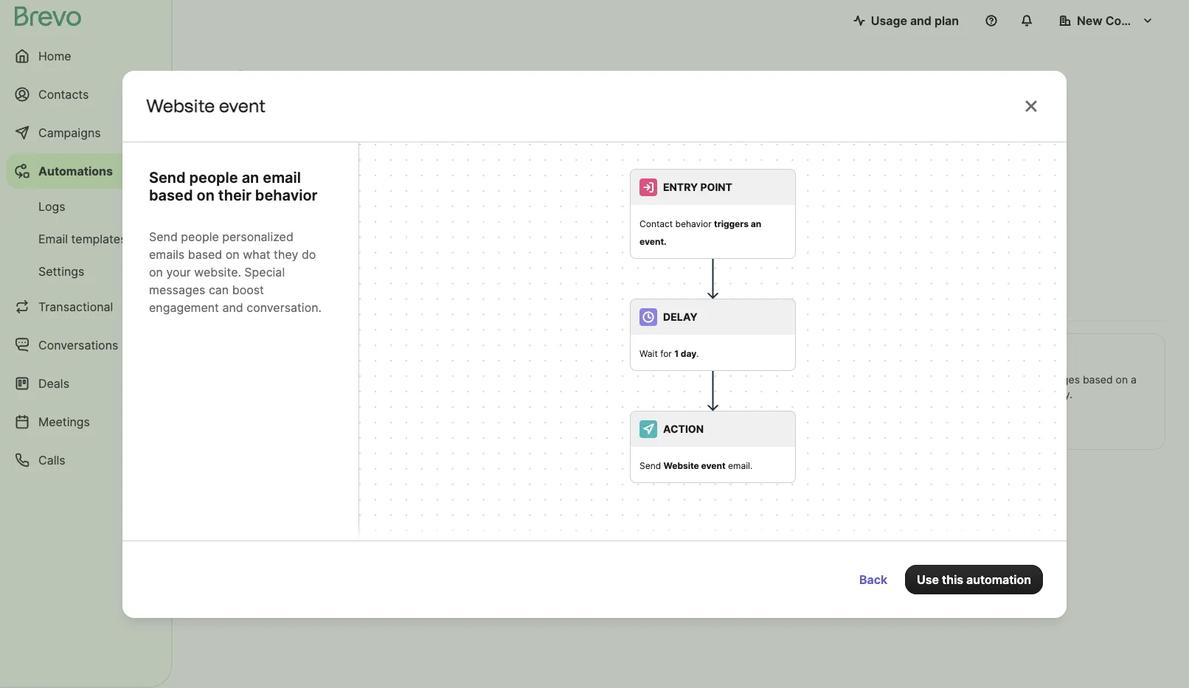Task type: vqa. For each thing, say whether or not it's contained in the screenshot.
CREATE
yes



Task type: locate. For each thing, give the bounding box(es) containing it.
0 horizontal spatial for
[[531, 246, 555, 267]]

create up send people an email based on their behavior
[[196, 116, 254, 137]]

website.
[[194, 265, 241, 279], [417, 516, 458, 529]]

1 horizontal spatial email
[[748, 388, 773, 401]]

messages down emails
[[149, 282, 205, 297]]

1 horizontal spatial and
[[910, 13, 932, 28]]

1 horizontal spatial messages
[[650, 373, 699, 386]]

send up specific
[[295, 502, 320, 514]]

0 vertical spatial after
[[425, 373, 448, 386]]

traffic
[[560, 294, 594, 308]]

1 vertical spatial after
[[379, 502, 402, 514]]

send for send messages based on whether contacts open or click an email campaign.
[[622, 373, 647, 386]]

1 vertical spatial website event
[[295, 476, 377, 490]]

1 vertical spatial website.
[[417, 516, 458, 529]]

message up send a welcome message after a subscriber joins your list.
[[351, 348, 403, 362]]

an up personalized
[[242, 169, 259, 186]]

welcome message
[[295, 348, 403, 362]]

wait for 1 day .
[[640, 348, 699, 359]]

event.
[[640, 236, 667, 247]]

send up special
[[949, 373, 974, 386]]

send for send a message after a contact performs a specific action on your website.
[[295, 502, 320, 514]]

email down whether
[[748, 388, 773, 401]]

conversation.
[[247, 300, 322, 315]]

personalized
[[222, 229, 294, 244]]

website event
[[146, 95, 266, 116], [295, 476, 377, 490]]

an right click
[[733, 388, 745, 401]]

and right dxrbf icon
[[222, 300, 243, 315]]

on inside send messages based on whether contacts open or click an email campaign.
[[735, 373, 748, 386]]

0 horizontal spatial email
[[263, 169, 301, 186]]

on inside the send a message after a contact performs a specific action on your website.
[[377, 516, 390, 529]]

people inside send people an email based on their behavior
[[189, 169, 238, 186]]

performs
[[453, 502, 498, 514]]

based
[[149, 186, 193, 204], [188, 247, 222, 262], [702, 373, 732, 386], [1083, 373, 1113, 386]]

an inside send people an email based on their behavior
[[242, 169, 259, 186]]

people inside send people personalized emails based on what they do on your website. special messages can boost engagement and conversation.
[[181, 229, 219, 244]]

your down emails
[[166, 265, 191, 279]]

on inside send people an email based on their behavior
[[197, 186, 215, 204]]

of right series
[[1018, 373, 1028, 386]]

1 horizontal spatial for
[[660, 348, 672, 359]]

1 horizontal spatial of
[[1018, 373, 1028, 386]]

your left list.
[[375, 388, 397, 401]]

action
[[345, 516, 375, 529]]

1 vertical spatial and
[[222, 300, 243, 315]]

0 horizontal spatial engagement
[[149, 300, 219, 315]]

your inside send people personalized emails based on what they do on your website. special messages can boost engagement and conversation.
[[166, 265, 191, 279]]

messages
[[149, 282, 205, 297], [650, 373, 699, 386], [1031, 373, 1080, 386]]

2 or from the left
[[1016, 388, 1027, 401]]

1 horizontal spatial engagement
[[412, 294, 484, 308]]

send down campaign.
[[640, 460, 661, 471]]

engagement down we
[[412, 294, 484, 308]]

delay
[[663, 310, 698, 323]]

1 vertical spatial behavior
[[675, 218, 712, 229]]

people up or
[[181, 229, 219, 244]]

increase up delay
[[618, 294, 667, 308]]

1 vertical spatial message
[[378, 373, 422, 386]]

behavior down the entry point in the top of the page
[[675, 218, 712, 229]]

0 horizontal spatial or
[[695, 388, 705, 401]]

0 horizontal spatial website
[[146, 95, 215, 116]]

send people personalized emails based on what they do on your website. special messages can boost engagement and conversation.
[[149, 229, 322, 315]]

2 horizontal spatial website
[[664, 460, 699, 471]]

1 vertical spatial create
[[196, 116, 254, 137]]

birthday.
[[1029, 388, 1073, 401]]

of for the
[[293, 246, 311, 267]]

or left birthday.
[[1016, 388, 1027, 401]]

1 vertical spatial people
[[181, 229, 219, 244]]

specific
[[304, 516, 342, 529]]

custom
[[291, 180, 336, 195]]

send left their
[[149, 169, 186, 186]]

0 horizontal spatial after
[[379, 502, 402, 514]]

0 horizontal spatial and
[[222, 300, 243, 315]]

0 vertical spatial people
[[189, 169, 238, 186]]

1 vertical spatial website
[[664, 460, 699, 471]]

an up own
[[313, 66, 341, 94]]

message inside the send a message after a contact performs a specific action on your website.
[[332, 502, 376, 514]]

automation inside the use this automation button
[[967, 572, 1031, 587]]

messages up birthday.
[[1031, 373, 1080, 386]]

0 horizontal spatial behavior
[[255, 186, 318, 204]]

behavior up personalized
[[255, 186, 318, 204]]

special
[[244, 265, 285, 279]]

1 horizontal spatial website.
[[417, 516, 458, 529]]

send inside send a series of messages based on a special event or birthday.
[[949, 373, 974, 386]]

messages up "open"
[[650, 373, 699, 386]]

email right their
[[263, 169, 301, 186]]

1 vertical spatial email
[[748, 388, 773, 401]]

send up contacts
[[622, 373, 647, 386]]

0 vertical spatial create
[[232, 66, 308, 94]]

contacts
[[622, 388, 665, 401]]

send inside send a welcome message after a subscriber joins your list.
[[295, 373, 320, 386]]

new
[[1077, 13, 1103, 28]]

increase revenue link
[[606, 286, 728, 320]]

contacts
[[38, 87, 89, 102]]

1 increase from the left
[[508, 294, 557, 308]]

your inside send a welcome message after a subscriber joins your list.
[[375, 388, 397, 401]]

or
[[695, 388, 705, 401], [1016, 388, 1027, 401]]

1 horizontal spatial or
[[1016, 388, 1027, 401]]

revenue
[[670, 294, 716, 308]]

messages inside send people personalized emails based on what they do on your website. special messages can boost engagement and conversation.
[[149, 282, 205, 297]]

engagement down can
[[149, 300, 219, 315]]

home
[[38, 49, 71, 63]]

contact
[[640, 218, 673, 229]]

conversations link
[[6, 328, 162, 363]]

date
[[1021, 348, 1047, 362]]

use
[[221, 246, 252, 267]]

1 horizontal spatial increase
[[618, 294, 667, 308]]

send for send a series of messages based on a special event or birthday.
[[949, 373, 974, 386]]

increase traffic link
[[496, 286, 606, 320]]

0 vertical spatial email
[[263, 169, 301, 186]]

0 vertical spatial behavior
[[255, 186, 318, 204]]

event inside send a series of messages based on a special event or birthday.
[[986, 388, 1014, 401]]

logs
[[38, 199, 65, 214]]

0 vertical spatial website.
[[194, 265, 241, 279]]

people
[[189, 169, 238, 186], [181, 229, 219, 244]]

we
[[459, 246, 484, 267]]

0 vertical spatial of
[[293, 246, 311, 267]]

do
[[302, 247, 316, 262]]

0 horizontal spatial of
[[293, 246, 311, 267]]

back button
[[848, 565, 899, 594]]

0 horizontal spatial website event
[[146, 95, 266, 116]]

send inside send messages based on whether contacts open or click an email campaign.
[[622, 373, 647, 386]]

your
[[258, 116, 297, 137], [166, 265, 191, 279], [375, 388, 397, 401], [393, 516, 414, 529]]

send website event email.
[[640, 460, 753, 471]]

increase left 'traffic'
[[508, 294, 557, 308]]

triggers an event.
[[640, 218, 762, 247]]

2 vertical spatial website
[[295, 476, 342, 490]]

2 increase from the left
[[618, 294, 667, 308]]

email templates link
[[6, 224, 162, 254]]

of for messages
[[1018, 373, 1028, 386]]

send inside send people an email based on their behavior
[[149, 169, 186, 186]]

contact
[[413, 502, 450, 514]]

2 vertical spatial message
[[332, 502, 376, 514]]

home link
[[6, 38, 162, 74]]

0 vertical spatial and
[[910, 13, 932, 28]]

boost
[[232, 282, 264, 297]]

of left the
[[293, 246, 311, 267]]

based inside send people personalized emails based on what they do on your website. special messages can boost engagement and conversation.
[[188, 247, 222, 262]]

email inside send people an email based on their behavior
[[263, 169, 301, 186]]

increase
[[508, 294, 557, 308], [618, 294, 667, 308]]

create up create your own automation
[[232, 66, 308, 94]]

welcome
[[295, 348, 348, 362]]

entry point
[[663, 180, 733, 193]]

automation inside custom automation button
[[339, 180, 403, 195]]

1 vertical spatial of
[[1018, 373, 1028, 386]]

whether
[[750, 373, 791, 386]]

an
[[313, 66, 341, 94], [242, 169, 259, 186], [751, 218, 762, 229], [733, 388, 745, 401]]

use this automation button
[[905, 565, 1043, 594]]

or left click
[[695, 388, 705, 401]]

company
[[1106, 13, 1160, 28]]

campaigns
[[38, 125, 101, 140]]

or use one of the automations we built for you
[[196, 246, 591, 267]]

2 horizontal spatial messages
[[1031, 373, 1080, 386]]

message up action
[[332, 502, 376, 514]]

website. down contact
[[417, 516, 458, 529]]

email inside send messages based on whether contacts open or click an email campaign.
[[748, 388, 773, 401]]

after inside the send a message after a contact performs a specific action on your website.
[[379, 502, 402, 514]]

1 vertical spatial for
[[660, 348, 672, 359]]

event
[[219, 95, 266, 116], [986, 388, 1014, 401], [701, 460, 726, 471], [345, 476, 377, 490]]

email
[[38, 232, 68, 246]]

and inside the usage and plan button
[[910, 13, 932, 28]]

subscriber
[[295, 388, 347, 401]]

build relationships
[[740, 294, 845, 308]]

meetings
[[38, 415, 90, 429]]

joins
[[350, 388, 372, 401]]

for left the "you"
[[531, 246, 555, 267]]

0 horizontal spatial increase
[[508, 294, 557, 308]]

people up personalized
[[189, 169, 238, 186]]

custom automation button
[[196, 148, 420, 227]]

of inside send a series of messages based on a special event or birthday.
[[1018, 373, 1028, 386]]

0 horizontal spatial messages
[[149, 282, 205, 297]]

messages inside send a series of messages based on a special event or birthday.
[[1031, 373, 1080, 386]]

built
[[489, 246, 527, 267]]

your down contact
[[393, 516, 414, 529]]

0 vertical spatial website event
[[146, 95, 266, 116]]

or inside send messages based on whether contacts open or click an email campaign.
[[695, 388, 705, 401]]

message inside send a welcome message after a subscriber joins your list.
[[378, 373, 422, 386]]

new company
[[1077, 13, 1160, 28]]

send up emails
[[149, 229, 178, 244]]

send inside send people personalized emails based on what they do on your website. special messages can boost engagement and conversation.
[[149, 229, 178, 244]]

send inside the send a message after a contact performs a specific action on your website.
[[295, 502, 320, 514]]

click
[[708, 388, 730, 401]]

0 vertical spatial website
[[146, 95, 215, 116]]

and
[[910, 13, 932, 28], [222, 300, 243, 315]]

most popular
[[226, 294, 301, 308]]

most
[[226, 294, 255, 308]]

and left plan
[[910, 13, 932, 28]]

0 horizontal spatial website.
[[194, 265, 241, 279]]

tab list
[[196, 286, 1166, 322]]

message up list.
[[378, 373, 422, 386]]

1 horizontal spatial website event
[[295, 476, 377, 490]]

conversations
[[38, 338, 118, 353]]

on
[[197, 186, 215, 204], [226, 247, 240, 262], [149, 265, 163, 279], [735, 373, 748, 386], [1116, 373, 1128, 386], [377, 516, 390, 529]]

contact behavior
[[640, 218, 714, 229]]

point
[[700, 180, 733, 193]]

an inside triggers an event.
[[751, 218, 762, 229]]

send up "subscriber"
[[295, 373, 320, 386]]

for left 1
[[660, 348, 672, 359]]

website. up can
[[194, 265, 241, 279]]

1 or from the left
[[695, 388, 705, 401]]

1 horizontal spatial after
[[425, 373, 448, 386]]

an right triggers
[[751, 218, 762, 229]]

based inside send a series of messages based on a special event or birthday.
[[1083, 373, 1113, 386]]

people for an
[[189, 169, 238, 186]]

based inside send people an email based on their behavior
[[149, 186, 193, 204]]

increase revenue
[[618, 294, 716, 308]]



Task type: describe. For each thing, give the bounding box(es) containing it.
dxrbf image
[[208, 295, 220, 307]]

improve engagement link
[[351, 286, 496, 322]]

and inside send people personalized emails based on what they do on your website. special messages can boost engagement and conversation.
[[222, 300, 243, 315]]

activity
[[683, 348, 725, 362]]

increase traffic
[[508, 294, 594, 308]]

you
[[559, 246, 591, 267]]

what
[[243, 247, 270, 262]]

on inside send a series of messages based on a special event or birthday.
[[1116, 373, 1128, 386]]

send messages based on whether contacts open or click an email campaign.
[[622, 373, 791, 415]]

engagement inside send people personalized emails based on what they do on your website. special messages can boost engagement and conversation.
[[149, 300, 219, 315]]

wait
[[640, 348, 658, 359]]

create an automation
[[232, 66, 478, 94]]

campaign.
[[622, 403, 673, 415]]

create for create your own automation
[[196, 116, 254, 137]]

custom automation
[[291, 180, 403, 195]]

series
[[986, 373, 1015, 386]]

send for send a welcome message after a subscriber joins your list.
[[295, 373, 320, 386]]

website. inside the send a message after a contact performs a specific action on your website.
[[417, 516, 458, 529]]

usage and plan
[[871, 13, 959, 28]]

send for send website event email.
[[640, 460, 661, 471]]

people for personalized
[[181, 229, 219, 244]]

they
[[274, 247, 298, 262]]

transactional
[[38, 300, 113, 314]]

create for create an automation
[[232, 66, 308, 94]]

0 vertical spatial for
[[531, 246, 555, 267]]

build
[[740, 294, 768, 308]]

1
[[674, 348, 679, 359]]

messages inside send messages based on whether contacts open or click an email campaign.
[[650, 373, 699, 386]]

tab list containing most popular
[[196, 286, 1166, 322]]

relationships
[[771, 294, 845, 308]]

automations link
[[6, 153, 162, 189]]

send a welcome message after a subscriber joins your list.
[[295, 373, 457, 401]]

1 horizontal spatial behavior
[[675, 218, 712, 229]]

increase for increase revenue
[[618, 294, 667, 308]]

or inside send a series of messages based on a special event or birthday.
[[1016, 388, 1027, 401]]

the
[[315, 246, 343, 267]]

campaigns link
[[6, 115, 162, 151]]

your inside the send a message after a contact performs a specific action on your website.
[[393, 516, 414, 529]]

open
[[667, 388, 692, 401]]

emails
[[149, 247, 185, 262]]

most popular link
[[196, 286, 313, 320]]

popular
[[258, 294, 301, 308]]

settings link
[[6, 257, 162, 286]]

plan
[[935, 13, 959, 28]]

special
[[949, 388, 983, 401]]

usage and plan button
[[842, 6, 971, 35]]

calls
[[38, 453, 65, 468]]

send for send people an email based on their behavior
[[149, 169, 186, 186]]

.
[[697, 348, 699, 359]]

based inside send messages based on whether contacts open or click an email campaign.
[[702, 373, 732, 386]]

new company button
[[1048, 6, 1166, 35]]

build relationships link
[[728, 286, 857, 320]]

or
[[196, 246, 217, 267]]

email templates
[[38, 232, 127, 246]]

action
[[663, 422, 704, 435]]

behavior inside send people an email based on their behavior
[[255, 186, 318, 204]]

day
[[681, 348, 697, 359]]

welcome
[[332, 373, 375, 386]]

this
[[942, 572, 964, 587]]

can
[[209, 282, 229, 297]]

deals
[[38, 376, 69, 391]]

entry
[[663, 180, 698, 193]]

one
[[257, 246, 289, 267]]

after inside send a welcome message after a subscriber joins your list.
[[425, 373, 448, 386]]

templates
[[71, 232, 127, 246]]

triggers
[[714, 218, 749, 229]]

automations
[[348, 246, 455, 267]]

use this automation
[[917, 572, 1031, 587]]

increase for increase traffic
[[508, 294, 557, 308]]

marketing activity
[[622, 348, 725, 362]]

anniversary date
[[949, 348, 1047, 362]]

anniversary
[[949, 348, 1019, 362]]

1 horizontal spatial website
[[295, 476, 342, 490]]

their
[[218, 186, 252, 204]]

calls link
[[6, 443, 162, 478]]

send people an email based on their behavior
[[149, 169, 318, 204]]

your left own
[[258, 116, 297, 137]]

send for send people personalized emails based on what they do on your website. special messages can boost engagement and conversation.
[[149, 229, 178, 244]]

contacts link
[[6, 77, 162, 112]]

create your own automation
[[196, 116, 439, 137]]

an inside send messages based on whether contacts open or click an email campaign.
[[733, 388, 745, 401]]

0 vertical spatial message
[[351, 348, 403, 362]]

back
[[860, 572, 888, 587]]

email.
[[728, 460, 753, 471]]

marketing
[[622, 348, 680, 362]]

website. inside send people personalized emails based on what they do on your website. special messages can boost engagement and conversation.
[[194, 265, 241, 279]]

list.
[[399, 388, 416, 401]]

send a message after a contact performs a specific action on your website.
[[295, 502, 498, 529]]

improve
[[363, 294, 409, 308]]

improve engagement
[[363, 294, 484, 308]]

meetings link
[[6, 404, 162, 440]]



